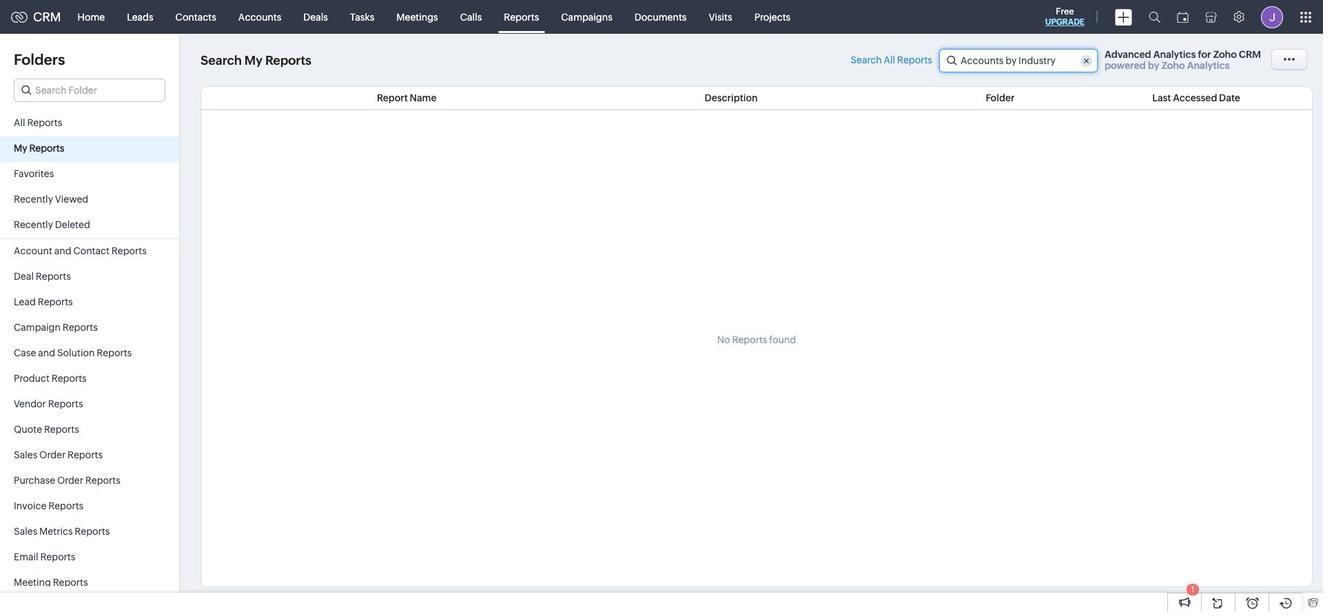 Task type: vqa. For each thing, say whether or not it's contained in the screenshot.
Search Folder text box
yes



Task type: locate. For each thing, give the bounding box(es) containing it.
search image
[[1149, 11, 1161, 23]]

search element
[[1141, 0, 1169, 34]]

profile image
[[1261, 6, 1283, 28]]

Search Folder text field
[[14, 79, 165, 101]]

logo image
[[11, 11, 28, 22]]

Search My Reports text field
[[940, 50, 1097, 72]]

create menu element
[[1107, 0, 1141, 33]]

create menu image
[[1115, 9, 1132, 25]]



Task type: describe. For each thing, give the bounding box(es) containing it.
profile element
[[1253, 0, 1292, 33]]

calendar image
[[1177, 11, 1189, 22]]



